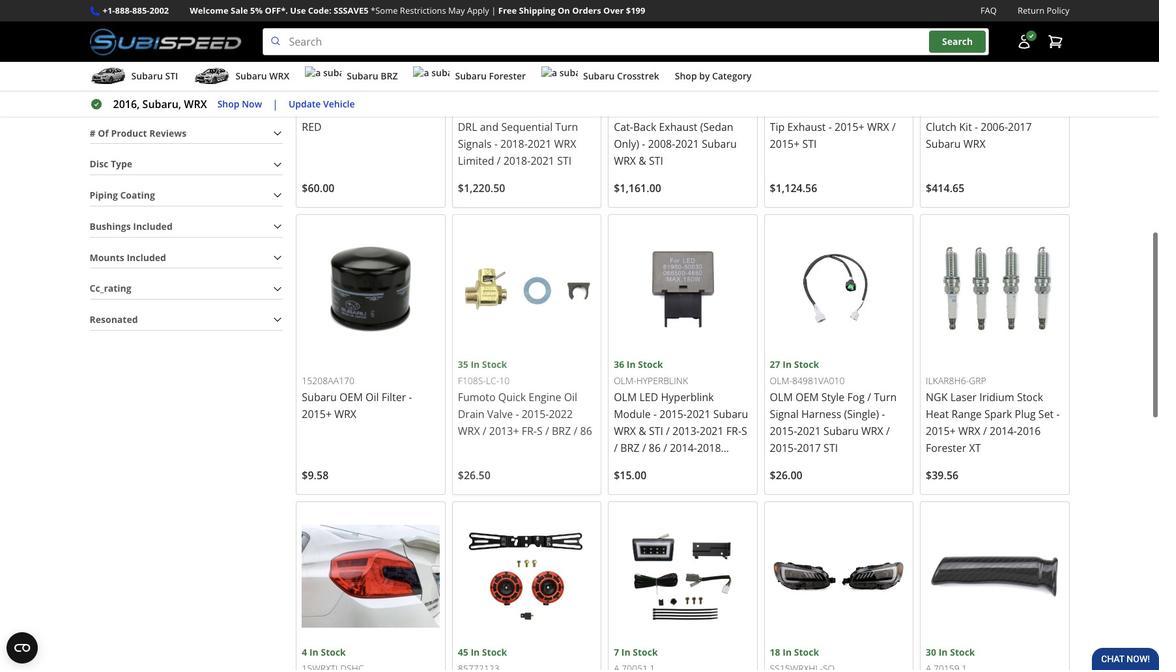 Task type: describe. For each thing, give the bounding box(es) containing it.
18kit
[[526, 82, 549, 95]]

wrx inside 36 in stock olm-hyperblink olm led hyperblink module - 2015-2021 subaru wrx & sti / 2013-2021 fr-s / brz / 86 / 2014-2018 forester / 2013-2017 crosstrek / 2012-2016 impreza / 2010-2014 outback
[[614, 419, 636, 434]]

subaru brz
[[347, 70, 398, 82]]

# of product reviews button
[[90, 118, 283, 138]]

120070
[[302, 82, 333, 95]]

oil inside 35 in stock f108s-lc-10 fumoto quick engine oil drain valve - 2015-2022 wrx / 2013+ fr-s / brz / 86
[[564, 385, 578, 400]]

in for 27 in stock olm-84981va010 olm oem style fog / turn signal harness (single) - 2015-2021 subaru wrx / 2015-2017 sti
[[783, 353, 792, 366]]

restrictions
[[400, 5, 446, 16]]

+1-888-885-2002
[[103, 5, 169, 16]]

15804 exedy stage 1 organic disc clutch kit - 2006-2017 subaru wrx
[[926, 82, 1056, 146]]

use
[[290, 5, 306, 16]]

return policy link
[[1018, 4, 1070, 18]]

subaru crosstrek
[[583, 70, 659, 82]]

stock for 35 in stock f108s-lc-10 fumoto quick engine oil drain valve - 2015-2022 wrx / 2013+ fr-s / brz / 86
[[482, 353, 507, 366]]

5%
[[250, 5, 263, 16]]

red
[[302, 115, 322, 129]]

- inside hs15stigm4st invidia gemini (r400) quad tip exhaust - 2015+ wrx / 2015+ sti
[[829, 115, 832, 129]]

subaru inside 36 in stock olm-hyperblink olm led hyperblink module - 2015-2021 subaru wrx & sti / 2013-2021 fr-s / brz / 86 / 2014-2018 forester / 2013-2017 crosstrek / 2012-2016 impreza / 2010-2014 outback
[[713, 402, 748, 417]]

piping coating
[[90, 184, 155, 196]]

27 in stock olm-84981va010 olm oem style fog / turn signal harness (single) - 2015-2021 subaru wrx / 2015-2017 sti
[[770, 353, 897, 450]]

subaru up 2016, subaru, wrx
[[131, 70, 163, 82]]

shop now link
[[217, 97, 262, 112]]

exhaust inside hs15stigm4st invidia gemini (r400) quad tip exhaust - 2015+ wrx / 2015+ sti
[[788, 115, 826, 129]]

in for 18 in stock tb6090-sb02c tomei expreme ti titantium cat-back exhaust (sedan only) - 2008-2021 subaru wrx & sti
[[627, 66, 636, 78]]

0 vertical spatial |
[[492, 5, 496, 16]]

wrx inside ilkar8h6-grp ngk laser iridium stock heat range spark plug set - 2015+ wrx / 2014-2016 forester xt
[[959, 419, 981, 434]]

- inside 36 in stock olm-hyperblink olm led hyperblink module - 2015-2021 subaru wrx & sti / 2013-2021 fr-s / brz / 86 / 2014-2018 forester / 2013-2017 crosstrek / 2012-2016 impreza / 2010-2014 outback
[[654, 402, 657, 417]]

in for 18 in stock ss15wrxhl-sq-18kit subispeed led headlights drl and sequential turn signals - 2018-2021 wrx limited / 2018-2021 sti
[[471, 66, 480, 78]]

subaru right the a subaru crosstrek thumbnail image at top
[[583, 70, 615, 82]]

sssave5
[[334, 5, 369, 16]]

0 vertical spatial 2018-
[[501, 131, 528, 146]]

0 horizontal spatial |
[[272, 97, 278, 112]]

18 in stock ss15wrxhl-sq
[[770, 641, 835, 670]]

& inside 18 in stock tb6090-sb02c tomei expreme ti titantium cat-back exhaust (sedan only) - 2008-2021 subaru wrx & sti
[[639, 148, 646, 163]]

olm- for olm oem style fog / turn signal harness (single) - 2015-2021 subaru wrx / 2015-2017 sti
[[770, 370, 793, 382]]

olm for olm oem style fog / turn signal harness (single) - 2015-2021 subaru wrx / 2015-2017 sti
[[770, 385, 793, 400]]

4
[[302, 641, 307, 653]]

up
[[398, 98, 412, 112]]

wrx inside 15208aa170 subaru oem oil filter - 2015+ wrx
[[334, 402, 357, 417]]

oem inside '27 in stock olm-84981va010 olm oem style fog / turn signal harness (single) - 2015-2021 subaru wrx / 2015-2017 sti'
[[796, 385, 819, 400]]

1 vertical spatial 2013-
[[664, 453, 691, 467]]

olm carbon fiber oe style ebrake handle - 2015+ wrx / sti / 2013+ fr-s / brz / 86 / 14-18 forester / 13-17 crosstrek image
[[926, 503, 1064, 640]]

faq
[[981, 5, 997, 16]]

sq
[[823, 658, 835, 670]]

shipping
[[519, 5, 556, 16]]

18 in stock ss15wrxhl-sq-18kit subispeed led headlights drl and sequential turn signals - 2018-2021 wrx limited / 2018-2021 sti
[[458, 66, 585, 163]]

0 vertical spatial 2013-
[[673, 419, 700, 434]]

category
[[712, 70, 752, 82]]

sti inside 36 in stock olm-hyperblink olm led hyperblink module - 2015-2021 subaru wrx & sti / 2013-2021 fr-s / brz / 86 / 2014-2018 forester / 2013-2017 crosstrek / 2012-2016 impreza / 2010-2014 outback
[[649, 419, 664, 434]]

search
[[942, 35, 973, 48]]

2014
[[690, 487, 714, 501]]

$1,124.56
[[770, 176, 818, 190]]

- inside 35 in stock f108s-lc-10 fumoto quick engine oil drain valve - 2015-2022 wrx / 2013+ fr-s / brz / 86
[[516, 402, 519, 417]]

wrx inside hs15stigm4st invidia gemini (r400) quad tip exhaust - 2015+ wrx / 2015+ sti
[[867, 115, 889, 129]]

ti
[[693, 98, 702, 112]]

1 vertical spatial 2018-
[[504, 148, 531, 163]]

module
[[614, 402, 651, 417]]

included for bushings included
[[133, 215, 173, 227]]

sticker fab special edition honeycomb smoked tail light tint (dark smoke) - 2015-2021 subaru wrx / sti image
[[302, 503, 440, 640]]

2015+ down (r400)
[[835, 115, 865, 129]]

led inside 36 in stock olm-hyperblink olm led hyperblink module - 2015-2021 subaru wrx & sti / 2013-2021 fr-s / brz / 86 / 2014-2018 forester / 2013-2017 crosstrek / 2012-2016 impreza / 2010-2014 outback
[[640, 385, 658, 400]]

10
[[499, 370, 510, 382]]

disc inside 15804 exedy stage 1 organic disc clutch kit - 2006-2017 subaru wrx
[[1036, 98, 1056, 112]]

(sedan
[[700, 115, 734, 129]]

tb6090-
[[614, 82, 648, 95]]

forester inside 36 in stock olm-hyperblink olm led hyperblink module - 2015-2021 subaru wrx & sti / 2013-2021 fr-s / brz / 86 / 2014-2018 forester / 2013-2017 crosstrek / 2012-2016 impreza / 2010-2014 outback
[[614, 453, 655, 467]]

policy
[[1047, 5, 1070, 16]]

limited
[[458, 148, 494, 163]]

included for mounts included
[[127, 246, 166, 258]]

2006-
[[981, 115, 1008, 129]]

2021 inside '27 in stock olm-84981va010 olm oem style fog / turn signal harness (single) - 2015-2021 subaru wrx / 2015-2017 sti'
[[797, 419, 821, 434]]

subaru sti
[[131, 70, 178, 82]]

2017 inside '27 in stock olm-84981va010 olm oem style fog / turn signal harness (single) - 2015-2021 subaru wrx / 2015-2017 sti'
[[797, 436, 821, 450]]

plug
[[1015, 402, 1036, 417]]

subaru brz button
[[305, 65, 398, 91]]

15804
[[926, 82, 952, 95]]

ngk
[[926, 385, 948, 400]]

stock for 18 in stock ss15wrxhl-sq
[[794, 641, 819, 653]]

45
[[458, 641, 468, 653]]

open widget image
[[7, 633, 38, 664]]

olm oem style fog / turn signal harness (single) - 2015-2021 subaru wrx / 2015-2017 sti image
[[770, 215, 908, 353]]

/ inside hs15stigm4st invidia gemini (r400) quad tip exhaust - 2015+ wrx / 2015+ sti
[[892, 115, 896, 129]]

sequential
[[501, 115, 553, 129]]

ngk laser iridium stock heat range spark plug set - 2015+ wrx / 2014-2016 forester xt image
[[926, 215, 1064, 353]]

wrx inside 18 in stock tb6090-sb02c tomei expreme ti titantium cat-back exhaust (sedan only) - 2008-2021 subaru wrx & sti
[[614, 148, 636, 163]]

tomei expreme ti titantium cat-back exhaust (sedan only) - 2008-2021 subaru wrx & sti image
[[614, 0, 752, 65]]

search input field
[[262, 28, 989, 55]]

resonated button
[[90, 305, 283, 325]]

$1,161.00
[[614, 176, 661, 190]]

mounts included
[[90, 246, 166, 258]]

spark
[[985, 402, 1012, 417]]

stock for 36 in stock olm-hyperblink olm led hyperblink module - 2015-2021 subaru wrx & sti / 2013-2021 fr-s / brz / 86 / 2014-2018 forester / 2013-2017 crosstrek / 2012-2016 impreza / 2010-2014 outback
[[638, 353, 663, 366]]

subispeed led headlights drl and sequential turn signals - 2018-2021 wrx limited / 2018-2021 sti image
[[458, 0, 596, 65]]

- inside ilkar8h6-grp ngk laser iridium stock heat range spark plug set - 2015+ wrx / 2014-2016 forester xt
[[1057, 402, 1060, 417]]

olm for olm led hyperblink module - 2015-2021 subaru wrx & sti / 2013-2021 fr-s / brz / 86 / 2014-2018 forester / 2013-2017 crosstrek / 2012-2016 impreza / 2010-2014 outback
[[614, 385, 637, 400]]

2015- inside 35 in stock f108s-lc-10 fumoto quick engine oil drain valve - 2015-2022 wrx / 2013+ fr-s / brz / 86
[[522, 402, 549, 417]]

ilkar8h6-
[[926, 370, 969, 382]]

2016 inside 36 in stock olm-hyperblink olm led hyperblink module - 2015-2021 subaru wrx & sti / 2013-2021 fr-s / brz / 86 / 2014-2018 forester / 2013-2017 crosstrek / 2012-2016 impreza / 2010-2014 outback
[[697, 470, 721, 484]]

faq link
[[981, 4, 997, 18]]

*some
[[371, 5, 398, 16]]

exedy stage 1 organic disc clutch kit - 2006-2017 subaru wrx image
[[926, 0, 1064, 65]]

45 in stock 85772123
[[458, 641, 507, 670]]

welcome
[[190, 5, 229, 16]]

brz inside 35 in stock f108s-lc-10 fumoto quick engine oil drain valve - 2015-2022 wrx / 2013+ fr-s / brz / 86
[[552, 419, 571, 434]]

hs15stigm4st
[[770, 82, 834, 95]]

crosstrek inside dropdown button
[[617, 70, 659, 82]]

35
[[458, 353, 468, 366]]

xt
[[969, 436, 981, 450]]

update vehicle
[[289, 98, 355, 110]]

may
[[448, 5, 465, 16]]

dress
[[368, 98, 396, 112]]

led inside 18 in stock ss15wrxhl-sq-18kit subispeed led headlights drl and sequential turn signals - 2018-2021 wrx limited / 2018-2021 sti
[[512, 98, 531, 112]]

harness
[[802, 402, 842, 417]]

subispeed logo image
[[90, 28, 242, 55]]

titantium
[[704, 98, 751, 112]]

in for 7 in stock a.70051.1
[[622, 641, 631, 653]]

/ inside ilkar8h6-grp ngk laser iridium stock heat range spark plug set - 2015+ wrx / 2014-2016 forester xt
[[983, 419, 987, 434]]

now
[[242, 98, 262, 110]]

*some restrictions may apply | free shipping on orders over $199
[[371, 5, 646, 16]]

stock inside ilkar8h6-grp ngk laser iridium stock heat range spark plug set - 2015+ wrx / 2014-2016 forester xt
[[1017, 385, 1043, 400]]

of
[[98, 122, 109, 134]]

2017 inside 36 in stock olm-hyperblink olm led hyperblink module - 2015-2021 subaru wrx & sti / 2013-2021 fr-s / brz / 86 / 2014-2018 forester / 2013-2017 crosstrek / 2012-2016 impreza / 2010-2014 outback
[[691, 453, 715, 467]]

forester inside ilkar8h6-grp ngk laser iridium stock heat range spark plug set - 2015+ wrx / 2014-2016 forester xt
[[926, 436, 967, 450]]

18 in stock tb6090-sb02c tomei expreme ti titantium cat-back exhaust (sedan only) - 2008-2021 subaru wrx & sti
[[614, 66, 751, 163]]

subaru up dress
[[347, 70, 378, 82]]

a.70051.1
[[614, 658, 655, 670]]

wrx inside 15804 exedy stage 1 organic disc clutch kit - 2006-2017 subaru wrx
[[964, 132, 986, 146]]

only)
[[614, 131, 639, 146]]

bushings included
[[90, 215, 173, 227]]

quick
[[498, 385, 526, 400]]

2015- down signal
[[770, 419, 797, 434]]

organic
[[996, 98, 1034, 112]]

2017 inside 15804 exedy stage 1 organic disc clutch kit - 2006-2017 subaru wrx
[[1008, 115, 1032, 129]]

84981va010
[[793, 370, 845, 382]]

subaru inside 18 in stock tb6090-sb02c tomei expreme ti titantium cat-back exhaust (sedan only) - 2008-2021 subaru wrx & sti
[[702, 131, 737, 146]]

18 inside '18 in stock ss15wrxhl-sq'
[[770, 641, 781, 653]]

brz inside 36 in stock olm-hyperblink olm led hyperblink module - 2015-2021 subaru wrx & sti / 2013-2021 fr-s / brz / 86 / 2014-2018 forester / 2013-2017 crosstrek / 2012-2016 impreza / 2010-2014 outback
[[621, 436, 640, 450]]

subaru sti button
[[90, 65, 178, 91]]

welcome sale 5% off*. use code: sssave5
[[190, 5, 369, 16]]

subaru forester button
[[414, 65, 526, 91]]

shop for shop now
[[217, 98, 240, 110]]

sti inside dropdown button
[[165, 70, 178, 82]]

hs15stigm4st invidia gemini (r400) quad tip exhaust - 2015+ wrx / 2015+ sti
[[770, 82, 902, 146]]

36 in stock olm-hyperblink olm led hyperblink module - 2015-2021 subaru wrx & sti / 2013-2021 fr-s / brz / 86 / 2014-2018 forester / 2013-2017 crosstrek / 2012-2016 impreza / 2010-2014 outback
[[614, 353, 748, 518]]

hyperblink
[[661, 385, 714, 400]]

exhaust inside 18 in stock tb6090-sb02c tomei expreme ti titantium cat-back exhaust (sedan only) - 2008-2021 subaru wrx & sti
[[659, 115, 698, 129]]

range
[[952, 402, 982, 417]]

85772123
[[458, 658, 500, 670]]

olm led hyperblink module - 2015-2021 subaru wrx & sti / 2013-2021 fr-s / brz / 86 / 2014-2018 forester / 2013-2017 crosstrek / 2012-2016 impreza / 2010-2014 outback image
[[614, 215, 752, 353]]

2015+ inside ilkar8h6-grp ngk laser iridium stock heat range spark plug set - 2015+ wrx / 2014-2016 forester xt
[[926, 419, 956, 434]]

disc type button
[[90, 149, 283, 169]]

grimmspeed dress up caps red image
[[302, 0, 440, 65]]

18 for tomei expreme ti titantium cat-back exhaust (sedan only) - 2008-2021 subaru wrx & sti
[[614, 66, 624, 78]]

in for 17 in stock 120070 grimmspeed dress up caps red
[[315, 66, 324, 78]]

2016, subaru, wrx
[[113, 97, 207, 112]]

subaru inside '27 in stock olm-84981va010 olm oem style fog / turn signal harness (single) - 2015-2021 subaru wrx / 2015-2017 sti'
[[824, 419, 859, 434]]

oil inside 15208aa170 subaru oem oil filter - 2015+ wrx
[[366, 385, 379, 400]]

headlights
[[534, 98, 585, 112]]

wrx inside 18 in stock ss15wrxhl-sq-18kit subispeed led headlights drl and sequential turn signals - 2018-2021 wrx limited / 2018-2021 sti
[[554, 131, 576, 146]]



Task type: locate. For each thing, give the bounding box(es) containing it.
subaru inside 15208aa170 subaru oem oil filter - 2015+ wrx
[[302, 385, 337, 400]]

2016,
[[113, 97, 140, 112]]

type
[[111, 153, 132, 165]]

sti inside 18 in stock tb6090-sb02c tomei expreme ti titantium cat-back exhaust (sedan only) - 2008-2021 subaru wrx & sti
[[649, 148, 664, 163]]

18 inside 18 in stock ss15wrxhl-sq-18kit subispeed led headlights drl and sequential turn signals - 2018-2021 wrx limited / 2018-2021 sti
[[458, 66, 468, 78]]

olm nb+r rear brake light / f1 style reverse w/ pnp adapter - 15+ wrx / sti - 2015+ wrx / 2015+ sti image
[[614, 503, 752, 640]]

drl
[[458, 115, 477, 129]]

mounts
[[90, 246, 124, 258]]

2 horizontal spatial forester
[[926, 436, 967, 450]]

0 vertical spatial led
[[512, 98, 531, 112]]

disc left type
[[90, 153, 108, 165]]

1 oem from the left
[[340, 385, 363, 400]]

- inside 15208aa170 subaru oem oil filter - 2015+ wrx
[[409, 385, 412, 400]]

subaru,
[[142, 97, 181, 112]]

sti inside 18 in stock ss15wrxhl-sq-18kit subispeed led headlights drl and sequential turn signals - 2018-2021 wrx limited / 2018-2021 sti
[[557, 148, 572, 163]]

stage
[[958, 98, 984, 112]]

bushings
[[90, 215, 131, 227]]

0 horizontal spatial olm
[[614, 385, 637, 400]]

0 horizontal spatial turn
[[556, 115, 578, 129]]

update vehicle button
[[289, 97, 355, 112]]

1 horizontal spatial led
[[640, 385, 658, 400]]

wrx down (single)
[[862, 419, 884, 434]]

forester up $39.56
[[926, 436, 967, 450]]

subaru up now
[[236, 70, 267, 82]]

sti down headlights
[[557, 148, 572, 163]]

fr- inside 35 in stock f108s-lc-10 fumoto quick engine oil drain valve - 2015-2022 wrx / 2013+ fr-s / brz / 86
[[522, 419, 537, 434]]

86 inside 35 in stock f108s-lc-10 fumoto quick engine oil drain valve - 2015-2022 wrx / 2013+ fr-s / brz / 86
[[580, 419, 592, 434]]

oem down 15208aa170
[[340, 385, 363, 400]]

disc type
[[90, 153, 132, 165]]

oem inside 15208aa170 subaru oem oil filter - 2015+ wrx
[[340, 385, 363, 400]]

1 olm- from the left
[[614, 370, 637, 382]]

olm inside 36 in stock olm-hyperblink olm led hyperblink module - 2015-2021 subaru wrx & sti / 2013-2021 fr-s / brz / 86 / 2014-2018 forester / 2013-2017 crosstrek / 2012-2016 impreza / 2010-2014 outback
[[614, 385, 637, 400]]

subaru
[[131, 70, 163, 82], [236, 70, 267, 82], [347, 70, 378, 82], [455, 70, 487, 82], [583, 70, 615, 82], [702, 131, 737, 146], [926, 132, 961, 146], [302, 385, 337, 400], [713, 402, 748, 417], [824, 419, 859, 434]]

forester inside the subaru forester dropdown button
[[489, 70, 526, 82]]

a subaru sti thumbnail image image
[[90, 67, 126, 86]]

piping coating button
[[90, 181, 283, 201]]

2 olm- from the left
[[770, 370, 793, 382]]

oem down 84981va010
[[796, 385, 819, 400]]

0 horizontal spatial ss15wrxhl-
[[458, 82, 511, 95]]

s
[[537, 419, 543, 434], [742, 419, 747, 434]]

0 vertical spatial disc
[[1036, 98, 1056, 112]]

1 fr- from the left
[[522, 419, 537, 434]]

(single)
[[844, 402, 879, 417]]

in inside 4 in stock 15wrxtldshc
[[310, 641, 319, 653]]

18 inside 18 in stock tb6090-sb02c tomei expreme ti titantium cat-back exhaust (sedan only) - 2008-2021 subaru wrx & sti
[[614, 66, 624, 78]]

0 vertical spatial shop
[[675, 70, 697, 82]]

grp
[[969, 370, 987, 382]]

1 vertical spatial shop
[[217, 98, 240, 110]]

subaru oem oil filter - 2015+ wrx image
[[302, 215, 440, 353]]

0 horizontal spatial olm-
[[614, 370, 637, 382]]

wrx down headlights
[[554, 131, 576, 146]]

0 horizontal spatial forester
[[489, 70, 526, 82]]

2021 inside 18 in stock tb6090-sb02c tomei expreme ti titantium cat-back exhaust (sedan only) - 2008-2021 subaru wrx & sti
[[675, 131, 699, 146]]

stock for 18 in stock ss15wrxhl-sq-18kit subispeed led headlights drl and sequential turn signals - 2018-2021 wrx limited / 2018-2021 sti
[[482, 66, 507, 78]]

wrx
[[269, 70, 290, 82], [184, 97, 207, 112], [867, 115, 889, 129], [554, 131, 576, 146], [964, 132, 986, 146], [614, 148, 636, 163], [334, 402, 357, 417], [458, 419, 480, 434], [614, 419, 636, 434], [862, 419, 884, 434], [959, 419, 981, 434]]

shop left now
[[217, 98, 240, 110]]

sti down module on the bottom of page
[[649, 419, 664, 434]]

1 vertical spatial crosstrek
[[614, 470, 660, 484]]

stock inside '27 in stock olm-84981va010 olm oem style fog / turn signal harness (single) - 2015-2021 subaru wrx / 2015-2017 sti'
[[794, 353, 819, 366]]

1 horizontal spatial 86
[[649, 436, 661, 450]]

subaru wrx button
[[194, 65, 290, 91]]

2018
[[697, 436, 721, 450]]

2015-
[[522, 402, 549, 417], [660, 402, 687, 417], [770, 419, 797, 434], [770, 436, 797, 450]]

2 oem from the left
[[796, 385, 819, 400]]

$414.65
[[926, 176, 965, 190]]

stock for 18 in stock tb6090-sb02c tomei expreme ti titantium cat-back exhaust (sedan only) - 2008-2021 subaru wrx & sti
[[638, 66, 663, 78]]

in inside 18 in stock ss15wrxhl-sq-18kit subispeed led headlights drl and sequential turn signals - 2018-2021 wrx limited / 2018-2021 sti
[[471, 66, 480, 78]]

2015- down the engine
[[522, 402, 549, 417]]

- right filter
[[409, 385, 412, 400]]

1 exhaust from the left
[[659, 115, 698, 129]]

/ inside 18 in stock ss15wrxhl-sq-18kit subispeed led headlights drl and sequential turn signals - 2018-2021 wrx limited / 2018-2021 sti
[[497, 148, 501, 163]]

led down sq-
[[512, 98, 531, 112]]

wrx down quad
[[867, 115, 889, 129]]

outback
[[614, 504, 655, 518]]

2 oil from the left
[[564, 385, 578, 400]]

1 vertical spatial turn
[[874, 385, 897, 400]]

turn down headlights
[[556, 115, 578, 129]]

turn inside 18 in stock ss15wrxhl-sq-18kit subispeed led headlights drl and sequential turn signals - 2018-2021 wrx limited / 2018-2021 sti
[[556, 115, 578, 129]]

subispeed led headlights with drl + sequential turns - 2015 wrx / sti (no harness/hardware) image
[[770, 503, 908, 640]]

86 inside 36 in stock olm-hyperblink olm led hyperblink module - 2015-2021 subaru wrx & sti / 2013-2021 fr-s / brz / 86 / 2014-2018 forester / 2013-2017 crosstrek / 2012-2016 impreza / 2010-2014 outback
[[649, 436, 661, 450]]

0 horizontal spatial 2017
[[691, 453, 715, 467]]

2016 down plug
[[1017, 419, 1041, 434]]

wrx inside dropdown button
[[269, 70, 290, 82]]

stock inside 18 in stock tb6090-sb02c tomei expreme ti titantium cat-back exhaust (sedan only) - 2008-2021 subaru wrx & sti
[[638, 66, 663, 78]]

reviews
[[149, 122, 186, 134]]

brz up $15.00 at the right bottom of the page
[[621, 436, 640, 450]]

0 vertical spatial 2016
[[1017, 419, 1041, 434]]

forester up impreza on the bottom of the page
[[614, 453, 655, 467]]

2015+ down tip
[[770, 131, 800, 146]]

0 vertical spatial ss15wrxhl-
[[458, 82, 511, 95]]

2010-
[[663, 487, 690, 501]]

in inside 45 in stock 85772123
[[471, 641, 480, 653]]

1 vertical spatial 2016
[[697, 470, 721, 484]]

in inside 17 in stock 120070 grimmspeed dress up caps red
[[315, 66, 324, 78]]

2 olm from the left
[[770, 385, 793, 400]]

2012-
[[670, 470, 697, 484]]

1 vertical spatial included
[[127, 246, 166, 258]]

0 vertical spatial crosstrek
[[617, 70, 659, 82]]

button image
[[1016, 34, 1032, 50]]

a subaru brz thumbnail image image
[[305, 67, 342, 86]]

a subaru forester thumbnail image image
[[414, 67, 450, 86]]

wrx inside 35 in stock f108s-lc-10 fumoto quick engine oil drain valve - 2015-2022 wrx / 2013+ fr-s / brz / 86
[[458, 419, 480, 434]]

ss15wrxhl- for 18 in stock ss15wrxhl-sq-18kit subispeed led headlights drl and sequential turn signals - 2018-2021 wrx limited / 2018-2021 sti
[[458, 82, 511, 95]]

1 vertical spatial 2014-
[[670, 436, 697, 450]]

2002
[[150, 5, 169, 16]]

subaru down 15208aa170
[[302, 385, 337, 400]]

sti up subaru,
[[165, 70, 178, 82]]

2 fr- from the left
[[727, 419, 742, 434]]

1 horizontal spatial olm
[[770, 385, 793, 400]]

disc inside dropdown button
[[90, 153, 108, 165]]

1 horizontal spatial s
[[742, 419, 747, 434]]

wrx down the range in the bottom right of the page
[[959, 419, 981, 434]]

0 horizontal spatial 86
[[580, 419, 592, 434]]

olm inside '27 in stock olm-84981va010 olm oem style fog / turn signal harness (single) - 2015-2021 subaru wrx / 2015-2017 sti'
[[770, 385, 793, 400]]

coating
[[120, 184, 155, 196]]

olm up module on the bottom of page
[[614, 385, 637, 400]]

sti down 2008-
[[649, 148, 664, 163]]

tip
[[770, 115, 785, 129]]

35 in stock f108s-lc-10 fumoto quick engine oil drain valve - 2015-2022 wrx / 2013+ fr-s / brz / 86
[[458, 353, 592, 434]]

olm- inside '27 in stock olm-84981va010 olm oem style fog / turn signal harness (single) - 2015-2021 subaru wrx / 2015-2017 sti'
[[770, 370, 793, 382]]

2 & from the top
[[639, 419, 646, 434]]

stock inside 45 in stock 85772123
[[482, 641, 507, 653]]

crosstrek up tomei at top right
[[617, 70, 659, 82]]

shop left by at the right top of page
[[675, 70, 697, 82]]

- inside '27 in stock olm-84981va010 olm oem style fog / turn signal harness (single) - 2015-2021 subaru wrx / 2015-2017 sti'
[[882, 402, 885, 417]]

in inside 18 in stock tb6090-sb02c tomei expreme ti titantium cat-back exhaust (sedan only) - 2008-2021 subaru wrx & sti
[[627, 66, 636, 78]]

stock inside '18 in stock ss15wrxhl-sq'
[[794, 641, 819, 653]]

0 vertical spatial included
[[133, 215, 173, 227]]

2016 inside ilkar8h6-grp ngk laser iridium stock heat range spark plug set - 2015+ wrx / 2014-2016 forester xt
[[1017, 419, 1041, 434]]

1 horizontal spatial oil
[[564, 385, 578, 400]]

2 horizontal spatial 2017
[[1008, 115, 1032, 129]]

0 horizontal spatial shop
[[217, 98, 240, 110]]

laser
[[951, 385, 977, 400]]

2 horizontal spatial 18
[[770, 641, 781, 653]]

cc_rating button
[[90, 274, 283, 294]]

2013+
[[489, 419, 519, 434]]

2015+ down 15208aa170
[[302, 402, 332, 417]]

included inside dropdown button
[[127, 246, 166, 258]]

1 horizontal spatial brz
[[552, 419, 571, 434]]

& inside 36 in stock olm-hyperblink olm led hyperblink module - 2015-2021 subaru wrx & sti / 2013-2021 fr-s / brz / 86 / 2014-2018 forester / 2013-2017 crosstrek / 2012-2016 impreza / 2010-2014 outback
[[639, 419, 646, 434]]

2013- up 2018
[[673, 419, 700, 434]]

wrx inside '27 in stock olm-84981va010 olm oem style fog / turn signal harness (single) - 2015-2021 subaru wrx / 2015-2017 sti'
[[862, 419, 884, 434]]

orders
[[572, 5, 601, 16]]

2 s from the left
[[742, 419, 747, 434]]

0 horizontal spatial 2016
[[697, 470, 721, 484]]

sti inside hs15stigm4st invidia gemini (r400) quad tip exhaust - 2015+ wrx / 2015+ sti
[[803, 131, 817, 146]]

1 vertical spatial &
[[639, 419, 646, 434]]

$60.00
[[302, 176, 335, 190]]

s inside 36 in stock olm-hyperblink olm led hyperblink module - 2015-2021 subaru wrx & sti / 2013-2021 fr-s / brz / 86 / 2014-2018 forester / 2013-2017 crosstrek / 2012-2016 impreza / 2010-2014 outback
[[742, 419, 747, 434]]

hyperblink
[[636, 370, 688, 382]]

#
[[90, 122, 96, 134]]

0 horizontal spatial brz
[[381, 70, 398, 82]]

- right set
[[1057, 402, 1060, 417]]

18 for subispeed led headlights drl and sequential turn signals - 2018-2021 wrx limited / 2018-2021 sti
[[458, 66, 468, 78]]

a subaru crosstrek thumbnail image image
[[542, 67, 578, 86]]

0 horizontal spatial s
[[537, 419, 543, 434]]

2014- down spark
[[990, 419, 1017, 434]]

in for 36 in stock olm-hyperblink olm led hyperblink module - 2015-2021 subaru wrx & sti / 2013-2021 fr-s / brz / 86 / 2014-2018 forester / 2013-2017 crosstrek / 2012-2016 impreza / 2010-2014 outback
[[627, 353, 636, 366]]

1 horizontal spatial |
[[492, 5, 496, 16]]

included down bushings included
[[127, 246, 166, 258]]

turn up (single)
[[874, 385, 897, 400]]

in for 45 in stock 85772123
[[471, 641, 480, 653]]

hella horns with grimmspeed brotie mounting bracket  - 2015-2021 subaru wrx & sti image
[[458, 503, 596, 640]]

1 horizontal spatial forester
[[614, 453, 655, 467]]

wrx down module on the bottom of page
[[614, 419, 636, 434]]

in inside 7 in stock a.70051.1
[[622, 641, 631, 653]]

2014- up 2012-
[[670, 436, 697, 450]]

wrx left 17
[[269, 70, 290, 82]]

2017 down 2018
[[691, 453, 715, 467]]

in inside '27 in stock olm-84981va010 olm oem style fog / turn signal harness (single) - 2015-2021 subaru wrx / 2015-2017 sti'
[[783, 353, 792, 366]]

1 horizontal spatial turn
[[874, 385, 897, 400]]

0 horizontal spatial disc
[[90, 153, 108, 165]]

stock for 7 in stock a.70051.1
[[633, 641, 658, 653]]

- down back
[[642, 131, 646, 146]]

0 horizontal spatial oil
[[366, 385, 379, 400]]

- right valve
[[516, 402, 519, 417]]

olm- down 27
[[770, 370, 793, 382]]

- down the and
[[495, 131, 498, 146]]

2015+ down heat at the bottom
[[926, 419, 956, 434]]

included inside dropdown button
[[133, 215, 173, 227]]

wrx up # of product reviews dropdown button
[[184, 97, 207, 112]]

subaru down (sedan
[[702, 131, 737, 146]]

- inside 15804 exedy stage 1 organic disc clutch kit - 2006-2017 subaru wrx
[[975, 115, 978, 129]]

in for 30 in stock a.70159.1
[[939, 641, 948, 653]]

crosstrek inside 36 in stock olm-hyperblink olm led hyperblink module - 2015-2021 subaru wrx & sti / 2013-2021 fr-s / brz / 86 / 2014-2018 forester / 2013-2017 crosstrek / 2012-2016 impreza / 2010-2014 outback
[[614, 470, 660, 484]]

1 vertical spatial led
[[640, 385, 658, 400]]

crosstrek up impreza on the bottom of the page
[[614, 470, 660, 484]]

2 horizontal spatial brz
[[621, 436, 640, 450]]

brz up dress
[[381, 70, 398, 82]]

888-
[[115, 5, 132, 16]]

stock for 17 in stock 120070 grimmspeed dress up caps red
[[326, 66, 351, 78]]

0 vertical spatial 2014-
[[990, 419, 1017, 434]]

olm- inside 36 in stock olm-hyperblink olm led hyperblink module - 2015-2021 subaru wrx & sti / 2013-2021 fr-s / brz / 86 / 2014-2018 forester / 2013-2017 crosstrek / 2012-2016 impreza / 2010-2014 outback
[[614, 370, 637, 382]]

disc right organic
[[1036, 98, 1056, 112]]

stock for 4 in stock 15wrxtldshc
[[321, 641, 346, 653]]

1 vertical spatial brz
[[552, 419, 571, 434]]

- down gemini
[[829, 115, 832, 129]]

fr- inside 36 in stock olm-hyperblink olm led hyperblink module - 2015-2021 subaru wrx & sti / 2013-2021 fr-s / brz / 86 / 2014-2018 forester / 2013-2017 crosstrek / 2012-2016 impreza / 2010-2014 outback
[[727, 419, 742, 434]]

in for 4 in stock 15wrxtldshc
[[310, 641, 319, 653]]

1 horizontal spatial fr-
[[727, 419, 742, 434]]

vehicle
[[323, 98, 355, 110]]

stock for 27 in stock olm-84981va010 olm oem style fog / turn signal harness (single) - 2015-2021 subaru wrx / 2015-2017 sti
[[794, 353, 819, 366]]

sti down gemini
[[803, 131, 817, 146]]

2016
[[1017, 419, 1041, 434], [697, 470, 721, 484]]

& down only)
[[639, 148, 646, 163]]

tomei
[[614, 98, 644, 112]]

exedy
[[926, 98, 955, 112]]

0 horizontal spatial 2014-
[[670, 436, 697, 450]]

sti inside '27 in stock olm-84981va010 olm oem style fog / turn signal harness (single) - 2015-2021 subaru wrx / 2015-2017 sti'
[[824, 436, 838, 450]]

subaru up 2018
[[713, 402, 748, 417]]

1 horizontal spatial 2016
[[1017, 419, 1041, 434]]

fog
[[848, 385, 865, 400]]

0 vertical spatial 86
[[580, 419, 592, 434]]

1 vertical spatial |
[[272, 97, 278, 112]]

0 vertical spatial brz
[[381, 70, 398, 82]]

fumoto
[[458, 385, 496, 400]]

stock inside 18 in stock ss15wrxhl-sq-18kit subispeed led headlights drl and sequential turn signals - 2018-2021 wrx limited / 2018-2021 sti
[[482, 66, 507, 78]]

1 vertical spatial disc
[[90, 153, 108, 165]]

2014- inside ilkar8h6-grp ngk laser iridium stock heat range spark plug set - 2015+ wrx / 2014-2016 forester xt
[[990, 419, 1017, 434]]

shop inside dropdown button
[[675, 70, 697, 82]]

code:
[[308, 5, 332, 16]]

shop
[[675, 70, 697, 82], [217, 98, 240, 110]]

1 horizontal spatial olm-
[[770, 370, 793, 382]]

sti down harness
[[824, 436, 838, 450]]

gemini
[[805, 98, 840, 112]]

1 oil from the left
[[366, 385, 379, 400]]

wrx down 15208aa170
[[334, 402, 357, 417]]

and
[[480, 115, 499, 129]]

in for 35 in stock f108s-lc-10 fumoto quick engine oil drain valve - 2015-2022 wrx / 2013+ fr-s / brz / 86
[[471, 353, 480, 366]]

2015- down hyperblink
[[660, 402, 687, 417]]

30 in stock a.70159.1
[[926, 641, 975, 670]]

| left free
[[492, 5, 496, 16]]

2017 down organic
[[1008, 115, 1032, 129]]

1 horizontal spatial 2014-
[[990, 419, 1017, 434]]

fr-
[[522, 419, 537, 434], [727, 419, 742, 434]]

stock inside 36 in stock olm-hyperblink olm led hyperblink module - 2015-2021 subaru wrx & sti / 2013-2021 fr-s / brz / 86 / 2014-2018 forester / 2013-2017 crosstrek / 2012-2016 impreza / 2010-2014 outback
[[638, 353, 663, 366]]

back
[[633, 115, 656, 129]]

1 horizontal spatial ss15wrxhl-
[[770, 658, 823, 670]]

0 vertical spatial 2017
[[1008, 115, 1032, 129]]

- inside 18 in stock ss15wrxhl-sq-18kit subispeed led headlights drl and sequential turn signals - 2018-2021 wrx limited / 2018-2021 sti
[[495, 131, 498, 146]]

shop for shop by category
[[675, 70, 697, 82]]

1 vertical spatial 86
[[649, 436, 661, 450]]

0 horizontal spatial exhaust
[[659, 115, 698, 129]]

2015- up $26.00
[[770, 436, 797, 450]]

$39.56
[[926, 464, 959, 478]]

brz inside the subaru brz dropdown button
[[381, 70, 398, 82]]

2015+ inside 15208aa170 subaru oem oil filter - 2015+ wrx
[[302, 402, 332, 417]]

ss15wrxhl- for 18 in stock ss15wrxhl-sq
[[770, 658, 823, 670]]

wrx down kit
[[964, 132, 986, 146]]

1 vertical spatial 2017
[[797, 436, 821, 450]]

in inside '18 in stock ss15wrxhl-sq'
[[783, 641, 792, 653]]

in inside 36 in stock olm-hyperblink olm led hyperblink module - 2015-2021 subaru wrx & sti / 2013-2021 fr-s / brz / 86 / 2014-2018 forester / 2013-2017 crosstrek / 2012-2016 impreza / 2010-2014 outback
[[627, 353, 636, 366]]

0 horizontal spatial 18
[[458, 66, 468, 78]]

- inside 18 in stock tb6090-sb02c tomei expreme ti titantium cat-back exhaust (sedan only) - 2008-2021 subaru wrx & sti
[[642, 131, 646, 146]]

2 vertical spatial brz
[[621, 436, 640, 450]]

stock
[[326, 66, 351, 78], [482, 66, 507, 78], [638, 66, 663, 78], [482, 353, 507, 366], [638, 353, 663, 366], [794, 353, 819, 366], [1017, 385, 1043, 400], [321, 641, 346, 653], [482, 641, 507, 653], [633, 641, 658, 653], [794, 641, 819, 653], [950, 641, 975, 653]]

ss15wrxhl- inside '18 in stock ss15wrxhl-sq'
[[770, 658, 823, 670]]

2017 up $26.00
[[797, 436, 821, 450]]

ilkar8h6-grp ngk laser iridium stock heat range spark plug set - 2015+ wrx / 2014-2016 forester xt
[[926, 370, 1060, 450]]

subaru inside 15804 exedy stage 1 organic disc clutch kit - 2006-2017 subaru wrx
[[926, 132, 961, 146]]

2 vertical spatial forester
[[614, 453, 655, 467]]

- right kit
[[975, 115, 978, 129]]

1 s from the left
[[537, 419, 543, 434]]

included
[[133, 215, 173, 227], [127, 246, 166, 258]]

subaru up subispeed
[[455, 70, 487, 82]]

led
[[512, 98, 531, 112], [640, 385, 658, 400]]

stock inside 35 in stock f108s-lc-10 fumoto quick engine oil drain valve - 2015-2022 wrx / 2013+ fr-s / brz / 86
[[482, 353, 507, 366]]

forester
[[489, 70, 526, 82], [926, 436, 967, 450], [614, 453, 655, 467]]

turn
[[556, 115, 578, 129], [874, 385, 897, 400]]

2016 up 2014
[[697, 470, 721, 484]]

wrx down drain on the left of the page
[[458, 419, 480, 434]]

0 horizontal spatial led
[[512, 98, 531, 112]]

30
[[926, 641, 937, 653]]

0 horizontal spatial oem
[[340, 385, 363, 400]]

| right now
[[272, 97, 278, 112]]

0 vertical spatial &
[[639, 148, 646, 163]]

$199
[[626, 5, 646, 16]]

turn inside '27 in stock olm-84981va010 olm oem style fog / turn signal harness (single) - 2015-2021 subaru wrx / 2015-2017 sti'
[[874, 385, 897, 400]]

stock inside 7 in stock a.70051.1
[[633, 641, 658, 653]]

2013- up 2012-
[[664, 453, 691, 467]]

1 horizontal spatial 2017
[[797, 436, 821, 450]]

2015+
[[835, 115, 865, 129], [770, 131, 800, 146], [302, 402, 332, 417], [926, 419, 956, 434]]

iridium
[[980, 385, 1015, 400]]

shop now
[[217, 98, 262, 110]]

0 vertical spatial forester
[[489, 70, 526, 82]]

1 horizontal spatial oem
[[796, 385, 819, 400]]

olm- for olm led hyperblink module - 2015-2021 subaru wrx & sti / 2013-2021 fr-s / brz / 86 / 2014-2018 forester / 2013-2017 crosstrek / 2012-2016 impreza / 2010-2014 outback
[[614, 370, 637, 382]]

exhaust
[[659, 115, 698, 129], [788, 115, 826, 129]]

subaru down harness
[[824, 419, 859, 434]]

a subaru wrx thumbnail image image
[[194, 67, 230, 86]]

s inside 35 in stock f108s-lc-10 fumoto quick engine oil drain valve - 2015-2022 wrx / 2013+ fr-s / brz / 86
[[537, 419, 543, 434]]

expreme
[[647, 98, 690, 112]]

0 horizontal spatial fr-
[[522, 419, 537, 434]]

17
[[302, 66, 312, 78]]

1 & from the top
[[639, 148, 646, 163]]

ss15wrxhl- inside 18 in stock ss15wrxhl-sq-18kit subispeed led headlights drl and sequential turn signals - 2018-2021 wrx limited / 2018-2021 sti
[[458, 82, 511, 95]]

1 horizontal spatial shop
[[675, 70, 697, 82]]

1 olm from the left
[[614, 385, 637, 400]]

led down hyperblink
[[640, 385, 658, 400]]

stock for 45 in stock 85772123
[[482, 641, 507, 653]]

lc-
[[486, 370, 499, 382]]

over
[[604, 5, 624, 16]]

0 vertical spatial turn
[[556, 115, 578, 129]]

oil up the 2022
[[564, 385, 578, 400]]

2 exhaust from the left
[[788, 115, 826, 129]]

1 horizontal spatial disc
[[1036, 98, 1056, 112]]

1 horizontal spatial 18
[[614, 66, 624, 78]]

exhaust down expreme
[[659, 115, 698, 129]]

return
[[1018, 5, 1045, 16]]

(r400)
[[842, 98, 873, 112]]

shop by category
[[675, 70, 752, 82]]

2014- inside 36 in stock olm-hyperblink olm led hyperblink module - 2015-2021 subaru wrx & sti / 2013-2021 fr-s / brz / 86 / 2014-2018 forester / 2013-2017 crosstrek / 2012-2016 impreza / 2010-2014 outback
[[670, 436, 697, 450]]

36
[[614, 353, 624, 366]]

signals
[[458, 131, 492, 146]]

invidia gemini (r400) quad tip exhaust - 2015+ wrx / 2015+ sti image
[[770, 0, 908, 65]]

1 vertical spatial forester
[[926, 436, 967, 450]]

stock for 30 in stock a.70159.1
[[950, 641, 975, 653]]

2 vertical spatial 2017
[[691, 453, 715, 467]]

in for 18 in stock ss15wrxhl-sq
[[783, 641, 792, 653]]

2015- inside 36 in stock olm-hyperblink olm led hyperblink module - 2015-2021 subaru wrx & sti / 2013-2021 fr-s / brz / 86 / 2014-2018 forester / 2013-2017 crosstrek / 2012-2016 impreza / 2010-2014 outback
[[660, 402, 687, 417]]

exhaust down gemini
[[788, 115, 826, 129]]

- right (single)
[[882, 402, 885, 417]]

fumoto quick engine oil drain valve - 2015-2022 wrx / 2013+ fr-s / brz / 86 image
[[458, 215, 596, 353]]

olm up signal
[[770, 385, 793, 400]]

stock inside 17 in stock 120070 grimmspeed dress up caps red
[[326, 66, 351, 78]]

bushings included button
[[90, 212, 283, 232]]

brz down the 2022
[[552, 419, 571, 434]]

in inside '30 in stock a.70159.1'
[[939, 641, 948, 653]]

quad
[[875, 98, 902, 112]]

- right module on the bottom of page
[[654, 402, 657, 417]]

$9.58
[[302, 464, 329, 478]]

& down module on the bottom of page
[[639, 419, 646, 434]]

by
[[699, 70, 710, 82]]

subaru down 'clutch'
[[926, 132, 961, 146]]

included down coating
[[133, 215, 173, 227]]

1 vertical spatial ss15wrxhl-
[[770, 658, 823, 670]]

stock inside '30 in stock a.70159.1'
[[950, 641, 975, 653]]

wrx down only)
[[614, 148, 636, 163]]

885-
[[132, 5, 150, 16]]

forester up subispeed
[[489, 70, 526, 82]]

oil left filter
[[366, 385, 379, 400]]

olm- down 36
[[614, 370, 637, 382]]

1 horizontal spatial exhaust
[[788, 115, 826, 129]]

invidia
[[770, 98, 802, 112]]



Task type: vqa. For each thing, say whether or not it's contained in the screenshot.
Caps
yes



